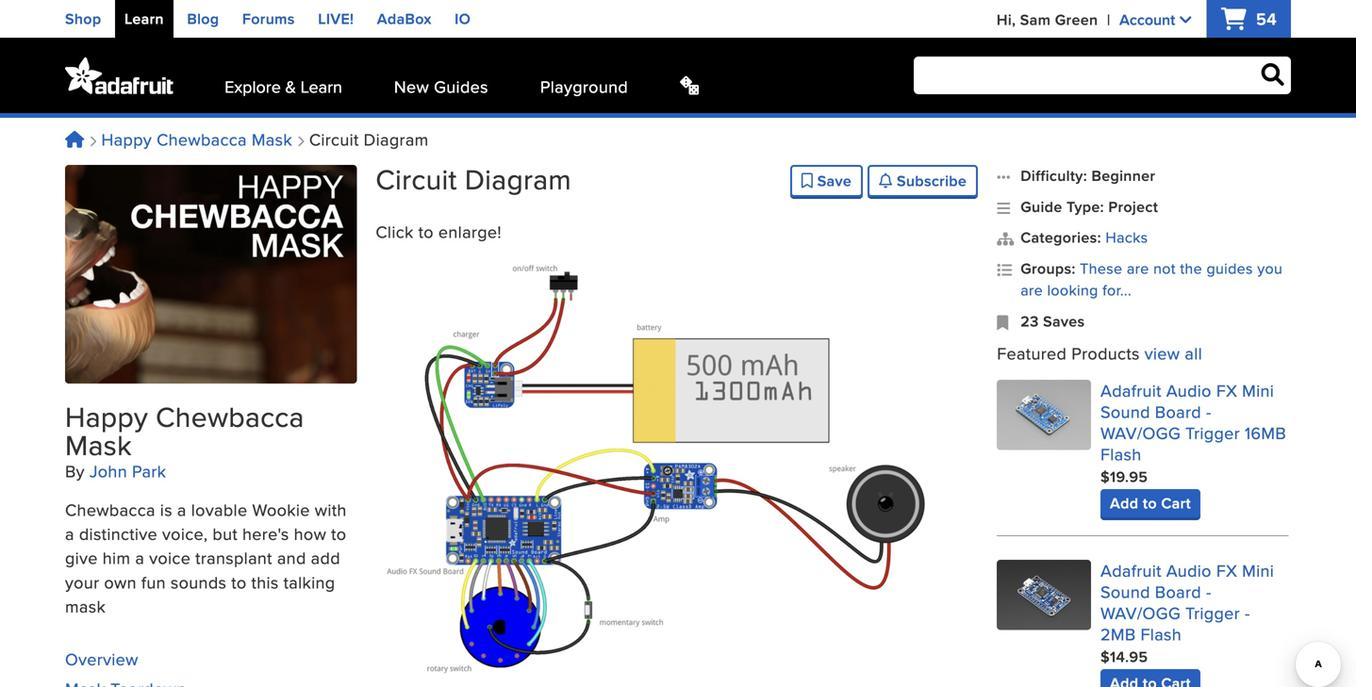 Task type: describe. For each thing, give the bounding box(es) containing it.
guide metadata element
[[997, 165, 1289, 332]]

project
[[1109, 196, 1158, 218]]

chewbacca for happy chewbacca mask
[[157, 127, 247, 151]]

io
[[455, 8, 471, 30]]

happy for happy chewbacca mask
[[101, 127, 152, 151]]

guide tagline element
[[65, 498, 357, 619]]

guide groups element
[[997, 258, 1289, 301]]

flash inside adafruit audio fx mini sound board - wav/ogg trigger - 2mb flash $14.95
[[1141, 622, 1182, 646]]

your
[[65, 570, 99, 595]]

audio for 16mb
[[1166, 379, 1212, 403]]

subscribe
[[893, 170, 967, 192]]

explore & learn
[[225, 74, 342, 98]]

page content region for 'guide type' element at the top right of page
[[376, 159, 978, 688]]

skill level image
[[997, 165, 1011, 187]]

audio for -
[[1166, 559, 1212, 583]]

adabox link
[[377, 8, 432, 30]]

new guides
[[394, 74, 488, 98]]

2mb
[[1101, 622, 1136, 646]]

green
[[1055, 8, 1098, 31]]

1 vertical spatial diagram
[[465, 159, 572, 199]]

2 chevron right image from the left
[[297, 136, 304, 147]]

1 chevron right image from the left
[[89, 136, 97, 147]]

wav/ogg for 2mb
[[1101, 601, 1181, 625]]

products
[[1072, 342, 1140, 366]]

adafruit audio fx mini sound board - wav/ogg trigger 16mb flash link
[[1101, 379, 1286, 466]]

difficulty:
[[1021, 165, 1087, 187]]

explore
[[225, 74, 281, 98]]

how
[[294, 522, 326, 546]]

learn link
[[124, 8, 164, 30]]

&
[[285, 74, 296, 98]]

hi,
[[997, 8, 1016, 31]]

adafruit for 2mb
[[1101, 559, 1162, 583]]

here's
[[242, 522, 289, 546]]

saves
[[1043, 310, 1085, 332]]

live! link
[[318, 8, 354, 30]]

distinctive
[[79, 522, 158, 546]]

transplant
[[195, 546, 272, 570]]

to inside 'page content' region
[[418, 220, 434, 244]]

click
[[376, 220, 414, 244]]

guide favorites count element
[[997, 310, 1289, 332]]

view all link
[[1145, 342, 1203, 366]]

54
[[1252, 7, 1277, 31]]

1 horizontal spatial a
[[135, 546, 144, 570]]

learn home image
[[65, 131, 85, 148]]

blog link
[[187, 8, 219, 30]]

guide type element
[[997, 196, 1289, 218]]

featured products for guide region
[[997, 342, 1289, 688]]

learn inside popup button
[[301, 74, 342, 98]]

angled shot of blue rectangular audio fx sound board. image for adafruit audio fx mini sound board - wav/ogg trigger - 2mb flash
[[997, 560, 1091, 631]]

mask
[[65, 595, 106, 619]]

hacks
[[1106, 227, 1148, 248]]

guide information element
[[65, 165, 357, 619]]

skill level element
[[997, 165, 1289, 187]]

angled shot of blue rectangular audio fx sound board. image for adafruit audio fx mini sound board - wav/ogg trigger 16mb flash
[[997, 380, 1091, 451]]

new guides link
[[394, 74, 488, 98]]

0 horizontal spatial are
[[1021, 279, 1043, 301]]

mini for -
[[1242, 559, 1274, 583]]

add
[[311, 546, 340, 570]]

trigger for -
[[1186, 601, 1240, 625]]

- for 16mb
[[1206, 400, 1212, 424]]

looking
[[1047, 279, 1098, 301]]

voice
[[149, 546, 191, 570]]

guide
[[1021, 196, 1063, 218]]

new
[[394, 74, 429, 98]]

adafruit logo image
[[65, 57, 173, 94]]

not
[[1154, 258, 1176, 279]]

23 saves
[[1021, 310, 1085, 332]]

this
[[251, 570, 279, 595]]

live!
[[318, 8, 354, 30]]

hi, sam green | account
[[997, 8, 1175, 31]]

type:
[[1067, 196, 1104, 218]]

groups image
[[997, 258, 1011, 301]]

save
[[813, 170, 852, 192]]

cart
[[1161, 492, 1191, 514]]

all
[[1185, 342, 1203, 366]]

fun
[[141, 570, 166, 595]]

circuit inside 'page content' region
[[376, 159, 457, 199]]

sound for flash
[[1101, 400, 1150, 424]]

voice,
[[162, 522, 208, 546]]

adafruit audio fx mini sound board - wav/ogg trigger - 2mb flash link
[[1101, 559, 1274, 646]]

hacks_chewbaccamask_circuit02.png image
[[376, 263, 978, 678]]

guides
[[1207, 258, 1253, 279]]

overview link
[[65, 647, 138, 671]]

trigger for 16mb
[[1186, 421, 1240, 445]]

these are not the guides you are looking for...
[[1021, 258, 1283, 301]]

16mb
[[1245, 421, 1286, 445]]

0 vertical spatial learn
[[124, 8, 164, 30]]

fx for 16mb
[[1216, 379, 1238, 403]]

wookie
[[252, 498, 310, 522]]

lovable
[[191, 498, 248, 522]]

breadcrumbs element
[[65, 127, 429, 152]]

john park link
[[89, 459, 166, 483]]

chewbacca inside chewbacca is a lovable wookie with a distinctive voice, but here's how to give him a voice transplant and add your own fun sounds to this talking mask
[[65, 498, 155, 522]]

to down with
[[331, 522, 347, 546]]

for...
[[1103, 279, 1132, 301]]

bookmark o image
[[802, 173, 813, 188]]

click to enlarge!
[[376, 220, 502, 244]]

view
[[1145, 342, 1180, 366]]

to inside adafruit audio fx mini sound board - wav/ogg trigger 16mb flash $19.95 add to cart
[[1143, 492, 1157, 514]]

to down transplant
[[231, 570, 247, 595]]

mini for 16mb
[[1242, 379, 1274, 403]]

search image
[[1262, 63, 1285, 86]]

groups:
[[1021, 258, 1080, 280]]

him
[[103, 546, 130, 570]]

account
[[1120, 8, 1175, 31]]

io link
[[455, 8, 471, 30]]

guide pages element
[[65, 638, 357, 688]]

board for $19.95
[[1155, 400, 1202, 424]]

with
[[315, 498, 347, 522]]

$19.95
[[1101, 466, 1148, 488]]

explore & learn button
[[225, 74, 342, 99]]

save link
[[790, 165, 863, 197]]



Task type: vqa. For each thing, say whether or not it's contained in the screenshot.
fun
yes



Task type: locate. For each thing, give the bounding box(es) containing it.
wav/ogg up $19.95
[[1101, 421, 1181, 445]]

audio inside adafruit audio fx mini sound board - wav/ogg trigger 16mb flash $19.95 add to cart
[[1166, 379, 1212, 403]]

is
[[160, 498, 173, 522]]

1 vertical spatial learn
[[301, 74, 342, 98]]

54 link
[[1221, 7, 1277, 31]]

0 horizontal spatial a
[[65, 522, 74, 546]]

flash
[[1101, 442, 1142, 466], [1141, 622, 1182, 646]]

chewbacca up lovable
[[156, 397, 304, 437]]

categories image
[[997, 227, 1011, 249]]

0 vertical spatial adafruit
[[1101, 379, 1162, 403]]

0 vertical spatial angled shot of blue rectangular audio fx sound board. image
[[997, 380, 1091, 451]]

difficulty: beginner
[[1021, 165, 1156, 187]]

sound inside adafruit audio fx mini sound board - wav/ogg trigger 16mb flash $19.95 add to cart
[[1101, 400, 1150, 424]]

fx for -
[[1216, 559, 1238, 583]]

mask for happy chewbacca mask
[[252, 127, 292, 151]]

1 page content region from the top
[[376, 159, 978, 688]]

1 vertical spatial sound
[[1101, 580, 1150, 604]]

2 page content region from the top
[[376, 220, 978, 678]]

fx inside adafruit audio fx mini sound board - wav/ogg trigger - 2mb flash $14.95
[[1216, 559, 1238, 583]]

1 horizontal spatial mask
[[252, 127, 292, 151]]

2 wav/ogg from the top
[[1101, 601, 1181, 625]]

2 adafruit from the top
[[1101, 559, 1162, 583]]

angled shot of blue rectangular audio fx sound board. image down featured
[[997, 380, 1091, 451]]

chewbacca down explore
[[157, 127, 247, 151]]

circuit diagram inside 'page content' region
[[376, 159, 572, 199]]

audio down cart on the right bottom of page
[[1166, 559, 1212, 583]]

fx
[[1216, 379, 1238, 403], [1216, 559, 1238, 583]]

- for -
[[1206, 580, 1212, 604]]

mini
[[1242, 379, 1274, 403], [1242, 559, 1274, 583]]

sound down products
[[1101, 400, 1150, 424]]

chewbacca for happy chewbacca mask by john park
[[156, 397, 304, 437]]

enlarge!
[[438, 220, 502, 244]]

wav/ogg inside adafruit audio fx mini sound board - wav/ogg trigger 16mb flash $19.95 add to cart
[[1101, 421, 1181, 445]]

guides
[[434, 74, 488, 98]]

1 trigger from the top
[[1186, 421, 1240, 445]]

adafruit audio fx mini sound board - wav/ogg trigger - 2mb flash $14.95
[[1101, 559, 1274, 668]]

0 vertical spatial circuit
[[309, 127, 359, 151]]

categories: hacks
[[1021, 227, 1148, 249]]

circuit
[[309, 127, 359, 151], [376, 159, 457, 199]]

0 vertical spatial board
[[1155, 400, 1202, 424]]

circuit inside breadcrumbs element
[[309, 127, 359, 151]]

diagram inside breadcrumbs element
[[364, 127, 429, 151]]

1 angled shot of blue rectangular audio fx sound board. image from the top
[[997, 380, 1091, 451]]

2 trigger from the top
[[1186, 601, 1240, 625]]

angled shot of blue rectangular audio fx sound board. image
[[997, 380, 1091, 451], [997, 560, 1091, 631]]

circuit diagram down new
[[304, 127, 429, 151]]

learn left blog
[[124, 8, 164, 30]]

fx inside adafruit audio fx mini sound board - wav/ogg trigger 16mb flash $19.95 add to cart
[[1216, 379, 1238, 403]]

0 vertical spatial sound
[[1101, 400, 1150, 424]]

trigger inside adafruit audio fx mini sound board - wav/ogg trigger 16mb flash $19.95 add to cart
[[1186, 421, 1240, 445]]

2 vertical spatial chewbacca
[[65, 498, 155, 522]]

add
[[1110, 492, 1139, 514]]

beginner
[[1092, 165, 1156, 187]]

talking
[[284, 570, 335, 595]]

1 vertical spatial board
[[1155, 580, 1202, 604]]

2 mini from the top
[[1242, 559, 1274, 583]]

adafruit down products
[[1101, 379, 1162, 403]]

0 horizontal spatial mask
[[65, 425, 132, 465]]

wav/ogg
[[1101, 421, 1181, 445], [1101, 601, 1181, 625]]

0 vertical spatial mini
[[1242, 379, 1274, 403]]

adafruit audio fx mini sound board - wav/ogg trigger 16mb flash $19.95 add to cart
[[1101, 379, 1286, 514]]

0 horizontal spatial learn
[[124, 8, 164, 30]]

chevron right image
[[89, 136, 97, 147], [297, 136, 304, 147]]

adafruit for flash
[[1101, 379, 1162, 403]]

1 vertical spatial circuit diagram
[[376, 159, 572, 199]]

1 horizontal spatial are
[[1127, 258, 1149, 279]]

a up give
[[65, 522, 74, 546]]

sound
[[1101, 400, 1150, 424], [1101, 580, 1150, 604]]

2 sound from the top
[[1101, 580, 1150, 604]]

a right is
[[177, 498, 187, 522]]

diagram up enlarge!
[[465, 159, 572, 199]]

chewbacca inside happy chewbacca mask by john park
[[156, 397, 304, 437]]

0 vertical spatial mask
[[252, 127, 292, 151]]

wav/ogg inside adafruit audio fx mini sound board - wav/ogg trigger - 2mb flash $14.95
[[1101, 601, 1181, 625]]

circuit down explore & learn popup button
[[309, 127, 359, 151]]

add to cart link
[[1101, 489, 1201, 518]]

chewbacca
[[157, 127, 247, 151], [156, 397, 304, 437], [65, 498, 155, 522]]

flash right 2mb
[[1141, 622, 1182, 646]]

-
[[1206, 400, 1212, 424], [1206, 580, 1212, 604], [1245, 601, 1250, 625]]

page content region for guide metadata element
[[376, 220, 978, 678]]

you
[[1258, 258, 1283, 279]]

the
[[1180, 258, 1202, 279]]

audio down "all"
[[1166, 379, 1212, 403]]

None search field
[[718, 57, 1291, 94]]

|
[[1107, 8, 1111, 31]]

trigger inside adafruit audio fx mini sound board - wav/ogg trigger - 2mb flash $14.95
[[1186, 601, 1240, 625]]

chewbacca is a lovable wookie with a distinctive voice, but here's how to give him a voice transplant and add your own fun sounds to this talking mask
[[65, 498, 347, 619]]

wav/ogg for flash
[[1101, 421, 1181, 445]]

1 wav/ogg from the top
[[1101, 421, 1181, 445]]

park
[[132, 459, 166, 483]]

circuit diagram inside breadcrumbs element
[[304, 127, 429, 151]]

1 horizontal spatial diagram
[[465, 159, 572, 199]]

0 vertical spatial chewbacca
[[157, 127, 247, 151]]

board inside adafruit audio fx mini sound board - wav/ogg trigger - 2mb flash $14.95
[[1155, 580, 1202, 604]]

chevron right image down explore & learn popup button
[[297, 136, 304, 147]]

diagram
[[364, 127, 429, 151], [465, 159, 572, 199]]

guide categories element
[[997, 227, 1289, 249]]

happy chewbacca mask image
[[65, 165, 357, 384]]

adafruit inside adafruit audio fx mini sound board - wav/ogg trigger - 2mb flash $14.95
[[1101, 559, 1162, 583]]

mini inside adafruit audio fx mini sound board - wav/ogg trigger - 2mb flash $14.95
[[1242, 559, 1274, 583]]

trigger
[[1186, 421, 1240, 445], [1186, 601, 1240, 625]]

these
[[1080, 258, 1123, 279]]

adafruit up 2mb
[[1101, 559, 1162, 583]]

favorites count image
[[997, 311, 1011, 332]]

flash up add
[[1101, 442, 1142, 466]]

sound inside adafruit audio fx mini sound board - wav/ogg trigger - 2mb flash $14.95
[[1101, 580, 1150, 604]]

bell o image
[[879, 173, 893, 188]]

1 sound from the top
[[1101, 400, 1150, 424]]

categories:
[[1021, 227, 1101, 249]]

happy
[[101, 127, 152, 151], [65, 397, 148, 437]]

chevron right image right learn home icon
[[89, 136, 97, 147]]

guide type image
[[997, 196, 1011, 218]]

mask left park
[[65, 425, 132, 465]]

overview
[[65, 647, 138, 671]]

mask down explore & learn popup button
[[252, 127, 292, 151]]

happy inside breadcrumbs element
[[101, 127, 152, 151]]

1 vertical spatial audio
[[1166, 559, 1212, 583]]

1 vertical spatial chewbacca
[[156, 397, 304, 437]]

a right him at the bottom
[[135, 546, 144, 570]]

happy up john
[[65, 397, 148, 437]]

circuit up click
[[376, 159, 457, 199]]

0 vertical spatial diagram
[[364, 127, 429, 151]]

1 adafruit from the top
[[1101, 379, 1162, 403]]

sound up 2mb
[[1101, 580, 1150, 604]]

mask for happy chewbacca mask by john park
[[65, 425, 132, 465]]

page content region containing circuit diagram
[[376, 159, 978, 688]]

2 fx from the top
[[1216, 559, 1238, 583]]

wav/ogg up $14.95
[[1101, 601, 1181, 625]]

1 vertical spatial fx
[[1216, 559, 1238, 583]]

mini inside adafruit audio fx mini sound board - wav/ogg trigger 16mb flash $19.95 add to cart
[[1242, 379, 1274, 403]]

0 vertical spatial fx
[[1216, 379, 1238, 403]]

give
[[65, 546, 98, 570]]

2 board from the top
[[1155, 580, 1202, 604]]

1 board from the top
[[1155, 400, 1202, 424]]

board
[[1155, 400, 1202, 424], [1155, 580, 1202, 604]]

1 vertical spatial wav/ogg
[[1101, 601, 1181, 625]]

to right click
[[418, 220, 434, 244]]

by
[[65, 459, 85, 483]]

to right add
[[1143, 492, 1157, 514]]

subscribe link
[[868, 165, 978, 197]]

audio
[[1166, 379, 1212, 403], [1166, 559, 1212, 583]]

forums link
[[242, 8, 295, 30]]

adafruit
[[1101, 379, 1162, 403], [1101, 559, 1162, 583]]

2 audio from the top
[[1166, 559, 1212, 583]]

1 vertical spatial happy
[[65, 397, 148, 437]]

0 horizontal spatial diagram
[[364, 127, 429, 151]]

happy inside happy chewbacca mask by john park
[[65, 397, 148, 437]]

sam
[[1020, 8, 1051, 31]]

a
[[177, 498, 187, 522], [65, 522, 74, 546], [135, 546, 144, 570]]

1 vertical spatial angled shot of blue rectangular audio fx sound board. image
[[997, 560, 1091, 631]]

are right groups icon
[[1021, 279, 1043, 301]]

1 vertical spatial trigger
[[1186, 601, 1240, 625]]

circuit diagram up enlarge!
[[376, 159, 572, 199]]

0 horizontal spatial circuit
[[309, 127, 359, 151]]

playground link
[[540, 74, 628, 98]]

board inside adafruit audio fx mini sound board - wav/ogg trigger 16mb flash $19.95 add to cart
[[1155, 400, 1202, 424]]

0 vertical spatial flash
[[1101, 442, 1142, 466]]

1 mini from the top
[[1242, 379, 1274, 403]]

1 horizontal spatial circuit
[[376, 159, 457, 199]]

1 audio from the top
[[1166, 379, 1212, 403]]

playground
[[540, 74, 628, 98]]

forums
[[242, 8, 295, 30]]

john
[[89, 459, 127, 483]]

adafruit inside adafruit audio fx mini sound board - wav/ogg trigger 16mb flash $19.95 add to cart
[[1101, 379, 1162, 403]]

circuit diagram
[[304, 127, 429, 151], [376, 159, 572, 199]]

1 fx from the top
[[1216, 379, 1238, 403]]

board for flash
[[1155, 580, 1202, 604]]

guide type: project
[[1021, 196, 1158, 218]]

sound for 2mb
[[1101, 580, 1150, 604]]

blog
[[187, 8, 219, 30]]

2 angled shot of blue rectangular audio fx sound board. image from the top
[[997, 560, 1091, 631]]

1 vertical spatial adafruit
[[1101, 559, 1162, 583]]

0 horizontal spatial chevron right image
[[89, 136, 97, 147]]

page content region containing click to enlarge!
[[376, 220, 978, 678]]

featured products view all
[[997, 342, 1203, 366]]

happy for happy chewbacca mask by john park
[[65, 397, 148, 437]]

1 vertical spatial circuit
[[376, 159, 457, 199]]

1 vertical spatial mini
[[1242, 559, 1274, 583]]

$14.95
[[1101, 646, 1148, 668]]

mask inside happy chewbacca mask by john park
[[65, 425, 132, 465]]

view a random guide image
[[680, 76, 699, 95]]

1 vertical spatial mask
[[65, 425, 132, 465]]

1 horizontal spatial chevron right image
[[297, 136, 304, 147]]

featured
[[997, 342, 1067, 366]]

happy chewbacca mask link
[[101, 127, 292, 151]]

happy chewbacca mask by john park
[[65, 397, 304, 483]]

sounds
[[171, 570, 227, 595]]

are left not
[[1127, 258, 1149, 279]]

and
[[277, 546, 306, 570]]

- inside adafruit audio fx mini sound board - wav/ogg trigger 16mb flash $19.95 add to cart
[[1206, 400, 1212, 424]]

1 horizontal spatial learn
[[301, 74, 342, 98]]

shop link
[[65, 8, 101, 30]]

0 vertical spatial trigger
[[1186, 421, 1240, 445]]

0 vertical spatial audio
[[1166, 379, 1212, 403]]

account button
[[1120, 8, 1191, 31]]

chewbacca inside breadcrumbs element
[[157, 127, 247, 151]]

adabox
[[377, 8, 432, 30]]

hacks link
[[1106, 227, 1148, 248]]

0 vertical spatial wav/ogg
[[1101, 421, 1181, 445]]

1 vertical spatial flash
[[1141, 622, 1182, 646]]

chewbacca up distinctive
[[65, 498, 155, 522]]

own
[[104, 570, 137, 595]]

diagram down new
[[364, 127, 429, 151]]

mask inside breadcrumbs element
[[252, 127, 292, 151]]

page content region
[[376, 159, 978, 688], [376, 220, 978, 678]]

2 horizontal spatial a
[[177, 498, 187, 522]]

0 vertical spatial circuit diagram
[[304, 127, 429, 151]]

0 vertical spatial happy
[[101, 127, 152, 151]]

angled shot of blue rectangular audio fx sound board. image left 2mb
[[997, 560, 1091, 631]]

None search field
[[914, 57, 1291, 94]]

flash inside adafruit audio fx mini sound board - wav/ogg trigger 16mb flash $19.95 add to cart
[[1101, 442, 1142, 466]]

audio inside adafruit audio fx mini sound board - wav/ogg trigger - 2mb flash $14.95
[[1166, 559, 1212, 583]]

happy right learn home icon
[[101, 127, 152, 151]]

learn right &
[[301, 74, 342, 98]]



